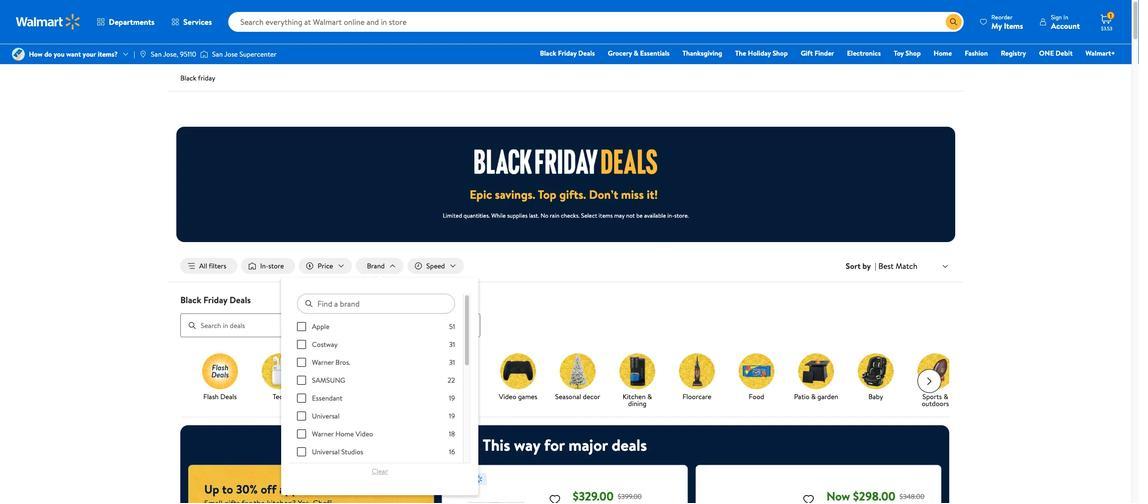 Task type: locate. For each thing, give the bounding box(es) containing it.
savings.
[[495, 186, 536, 203]]

video up studios
[[356, 429, 373, 439]]

last.
[[529, 211, 540, 219]]

1 vertical spatial 31
[[449, 357, 455, 367]]

& inside kitchen & dining
[[648, 392, 652, 401]]

0 vertical spatial video
[[499, 392, 517, 401]]

1 horizontal spatial shop
[[906, 48, 921, 58]]

black inside search box
[[180, 294, 201, 306]]

& right 'grocery'
[[634, 48, 639, 58]]

reorder my items
[[992, 13, 1024, 31]]

0 horizontal spatial fashion
[[447, 392, 470, 401]]

2 san from the left
[[212, 49, 223, 59]]

 image
[[200, 49, 208, 59], [139, 50, 147, 58]]

0 vertical spatial home
[[934, 48, 953, 58]]

garden
[[818, 392, 839, 401]]

epic savings. top gifts. don't miss it!
[[470, 186, 658, 203]]

1 vertical spatial |
[[875, 261, 877, 271]]

1 horizontal spatial friday
[[558, 48, 577, 58]]

shop right 'toy'
[[906, 48, 921, 58]]

costway
[[312, 340, 338, 349]]

&
[[634, 48, 639, 58], [648, 392, 652, 401], [812, 392, 816, 401], [944, 392, 949, 401]]

next slide for chipmodulewithimages list image
[[918, 369, 942, 393]]

supercenter
[[240, 49, 277, 59]]

|
[[134, 49, 135, 59], [875, 261, 877, 271]]

sort by |
[[846, 261, 877, 271]]

the holiday shop link
[[731, 48, 793, 58]]

apple
[[312, 322, 330, 331]]

clear
[[372, 466, 388, 476]]

filters
[[209, 261, 227, 271]]

in-store
[[260, 261, 284, 271]]

1 vertical spatial video
[[356, 429, 373, 439]]

warner up the universal studios
[[312, 429, 334, 439]]

16
[[449, 447, 455, 457]]

san jose, 95110
[[151, 49, 196, 59]]

fashion
[[966, 48, 989, 58], [447, 392, 470, 401]]

& inside sports & outdoors
[[944, 392, 949, 401]]

1 31 from the top
[[449, 340, 455, 349]]

black friday deals inside search box
[[180, 294, 251, 306]]

1 horizontal spatial san
[[212, 49, 223, 59]]

jose,
[[163, 49, 178, 59]]

walmart+
[[1086, 48, 1116, 58]]

1 universal from the top
[[312, 411, 340, 421]]

walmart black friday deals for days image
[[475, 149, 658, 174]]

1 horizontal spatial home
[[934, 48, 953, 58]]

group
[[297, 322, 455, 503]]

black friday deals down filters
[[180, 294, 251, 306]]

0 horizontal spatial friday
[[204, 294, 228, 306]]

0 vertical spatial black friday deals
[[540, 48, 595, 58]]

friday inside search box
[[204, 294, 228, 306]]

home up the universal studios
[[336, 429, 354, 439]]

video
[[499, 392, 517, 401], [356, 429, 373, 439]]

2 19 from the top
[[449, 411, 455, 421]]

thanksgiving link
[[679, 48, 727, 58]]

universal for universal studios
[[312, 447, 340, 457]]

tech
[[273, 392, 287, 401]]

& for essentials
[[634, 48, 639, 58]]

warner for warner bros.
[[312, 357, 334, 367]]

limited
[[443, 211, 462, 219]]

0 vertical spatial friday
[[558, 48, 577, 58]]

match
[[896, 260, 918, 271]]

friday down filters
[[204, 294, 228, 306]]

walmart+ link
[[1082, 48, 1120, 58]]

san
[[151, 49, 162, 59], [212, 49, 223, 59]]

major
[[569, 434, 608, 456]]

seasonal
[[556, 392, 582, 401]]

fashion link
[[961, 48, 993, 58], [433, 353, 485, 402]]

0 vertical spatial warner
[[312, 357, 334, 367]]

sign in account
[[1052, 13, 1081, 31]]

 image for san jose supercenter
[[200, 49, 208, 59]]

tech link
[[254, 353, 306, 402]]

0 horizontal spatial black friday deals
[[180, 294, 251, 306]]

price
[[318, 261, 333, 271]]

2 31 from the top
[[449, 357, 455, 367]]

1 vertical spatial black friday deals
[[180, 294, 251, 306]]

0 vertical spatial fashion link
[[961, 48, 993, 58]]

electronics
[[848, 48, 881, 58]]

shop toys image
[[322, 353, 357, 389]]

one
[[1040, 48, 1055, 58]]

1 horizontal spatial video
[[499, 392, 517, 401]]

1 horizontal spatial fashion
[[966, 48, 989, 58]]

friday down search search box
[[558, 48, 577, 58]]

universal studios
[[312, 447, 364, 457]]

shop right "holiday"
[[773, 48, 788, 58]]

1 vertical spatial home
[[336, 429, 354, 439]]

universal down essendant
[[312, 411, 340, 421]]

all filters
[[199, 261, 227, 271]]

19 down 22 at the bottom of the page
[[449, 393, 455, 403]]

video left games at the left bottom
[[499, 392, 517, 401]]

deals inside black friday deals link
[[579, 48, 595, 58]]

holiday
[[748, 48, 771, 58]]

items
[[599, 211, 613, 219]]

2 warner from the top
[[312, 429, 334, 439]]

0 vertical spatial fashion
[[966, 48, 989, 58]]

shop seasonal image
[[560, 353, 596, 389]]

brand button
[[356, 258, 404, 274]]

warner down costway on the bottom left
[[312, 357, 334, 367]]

0 vertical spatial universal
[[312, 411, 340, 421]]

Search search field
[[228, 12, 964, 32]]

speed
[[427, 261, 445, 271]]

your
[[83, 49, 96, 59]]

0 horizontal spatial video
[[356, 429, 373, 439]]

19 up '18'
[[449, 411, 455, 421]]

my
[[992, 20, 1003, 31]]

available
[[645, 211, 666, 219]]

$348.00 group
[[704, 473, 934, 503]]

black friday deals down search search box
[[540, 48, 595, 58]]

top
[[538, 186, 557, 203]]

video games
[[499, 392, 538, 401]]

2 universal from the top
[[312, 447, 340, 457]]

checks.
[[561, 211, 580, 219]]

0 vertical spatial 19
[[449, 393, 455, 403]]

shop kitchen & dining image
[[620, 353, 656, 389]]

 image left the jose,
[[139, 50, 147, 58]]

| right by
[[875, 261, 877, 271]]

None checkbox
[[297, 358, 306, 367], [297, 376, 306, 385], [297, 394, 306, 403], [297, 412, 306, 421], [297, 358, 306, 367], [297, 376, 306, 385], [297, 394, 306, 403], [297, 412, 306, 421]]

1 vertical spatial warner
[[312, 429, 334, 439]]

walmart image
[[16, 14, 81, 30]]

0 horizontal spatial  image
[[139, 50, 147, 58]]

san left jose
[[212, 49, 223, 59]]

1 vertical spatial deals
[[230, 294, 251, 306]]

deals down walmart site-wide search box
[[579, 48, 595, 58]]

0 horizontal spatial fashion link
[[433, 353, 485, 402]]

95110
[[180, 49, 196, 59]]

1 shop from the left
[[773, 48, 788, 58]]

kitchen & dining
[[623, 392, 652, 408]]

2 vertical spatial black
[[180, 294, 201, 306]]

deals right the flash
[[220, 392, 237, 401]]

0 horizontal spatial home
[[336, 429, 354, 439]]

22
[[448, 375, 455, 385]]

31 down 51 at the bottom of the page
[[449, 340, 455, 349]]

kitchen
[[623, 392, 646, 401]]

1 horizontal spatial  image
[[200, 49, 208, 59]]

0 vertical spatial deals
[[579, 48, 595, 58]]

best match
[[879, 260, 918, 271]]

31 for costway
[[449, 340, 455, 349]]

sports & outdoors link
[[910, 353, 962, 409]]

& right dining
[[648, 392, 652, 401]]

san jose supercenter
[[212, 49, 277, 59]]

you
[[54, 49, 65, 59]]

floorcare
[[683, 392, 712, 401]]

shop patio & garden image
[[799, 353, 835, 389]]

universal down warner home video
[[312, 447, 340, 457]]

1 19 from the top
[[449, 393, 455, 403]]

1 warner from the top
[[312, 357, 334, 367]]

0 vertical spatial 31
[[449, 340, 455, 349]]

services button
[[163, 10, 221, 34]]

 image right '95110'
[[200, 49, 208, 59]]

deals down the in-store button
[[230, 294, 251, 306]]

deals
[[579, 48, 595, 58], [230, 294, 251, 306], [220, 392, 237, 401]]

0 horizontal spatial |
[[134, 49, 135, 59]]

Walmart Site-Wide search field
[[228, 12, 964, 32]]

black friday
[[180, 73, 215, 83]]

shop food image
[[739, 353, 775, 389]]

outdoors
[[922, 398, 950, 408]]

up
[[204, 481, 219, 498]]

19
[[449, 393, 455, 403], [449, 411, 455, 421]]

best match button
[[877, 259, 952, 273]]

brand
[[367, 261, 385, 271]]

2 vertical spatial deals
[[220, 392, 237, 401]]

1 vertical spatial universal
[[312, 447, 340, 457]]

fashion right home link
[[966, 48, 989, 58]]

None checkbox
[[297, 322, 306, 331], [297, 340, 306, 349], [297, 430, 306, 438], [297, 447, 306, 456], [297, 322, 306, 331], [297, 340, 306, 349], [297, 430, 306, 438], [297, 447, 306, 456]]

| right items?
[[134, 49, 135, 59]]

search icon image
[[950, 18, 958, 26]]

 image
[[12, 48, 25, 61]]

warner home video
[[312, 429, 373, 439]]

Search in deals search field
[[180, 313, 481, 337]]

1 san from the left
[[151, 49, 162, 59]]

san left the jose,
[[151, 49, 162, 59]]

toys
[[333, 392, 346, 401]]

registry
[[1002, 48, 1027, 58]]

& right sports
[[944, 392, 949, 401]]

fashion down 22 at the bottom of the page
[[447, 392, 470, 401]]

1 horizontal spatial black friday deals
[[540, 48, 595, 58]]

supplies
[[508, 211, 528, 219]]

black
[[540, 48, 557, 58], [180, 73, 197, 83], [180, 294, 201, 306]]

1 vertical spatial fashion link
[[433, 353, 485, 402]]

1
[[1110, 11, 1113, 20]]

one debit
[[1040, 48, 1073, 58]]

1 vertical spatial black
[[180, 73, 197, 83]]

0 horizontal spatial san
[[151, 49, 162, 59]]

& for outdoors
[[944, 392, 949, 401]]

1 vertical spatial fashion
[[447, 392, 470, 401]]

1 vertical spatial 19
[[449, 411, 455, 421]]

patio & garden link
[[791, 353, 843, 402]]

patio & garden
[[795, 392, 839, 401]]

& right patio
[[812, 392, 816, 401]]

1 horizontal spatial |
[[875, 261, 877, 271]]

home down "search icon"
[[934, 48, 953, 58]]

1 vertical spatial friday
[[204, 294, 228, 306]]

0 horizontal spatial shop
[[773, 48, 788, 58]]

items
[[1005, 20, 1024, 31]]

31 up 22 at the bottom of the page
[[449, 357, 455, 367]]

shop inside 'link'
[[773, 48, 788, 58]]



Task type: vqa. For each thing, say whether or not it's contained in the screenshot.
'Learn More' button
no



Task type: describe. For each thing, give the bounding box(es) containing it.
toy shop link
[[890, 48, 926, 58]]

shop baby image
[[858, 353, 894, 389]]

san for san jose, 95110
[[151, 49, 162, 59]]

video games link
[[493, 353, 544, 402]]

2 shop from the left
[[906, 48, 921, 58]]

sign in to add to favorites list, samsung 55" class tu690t crystal uhd 4k smart television - un55tu690tfxza (new) image
[[803, 493, 815, 503]]

Find a brand search field
[[297, 294, 455, 314]]

shop sports & outdoors image
[[918, 353, 954, 389]]

deals inside 'flash deals' link
[[220, 392, 237, 401]]

price button
[[299, 258, 352, 274]]

account
[[1052, 20, 1081, 31]]

registry link
[[997, 48, 1031, 58]]

no
[[541, 211, 549, 219]]

gifts.
[[560, 186, 587, 203]]

warner for warner home video
[[312, 429, 334, 439]]

thanksgiving
[[683, 48, 723, 58]]

jose
[[224, 49, 238, 59]]

search image
[[188, 321, 196, 329]]

flash deals link
[[194, 353, 246, 402]]

sort and filter section element
[[169, 250, 964, 282]]

sign in to add to favorites list, hp 15.6" fhd laptop, intel core i5-1135g7, 8gb ram, 256gb ssd, silver, windows 11 home, 15-dy2795wm image
[[549, 493, 561, 503]]

bros.
[[336, 357, 351, 367]]

black friday deals link
[[536, 48, 600, 58]]

0 vertical spatial |
[[134, 49, 135, 59]]

studios
[[341, 447, 364, 457]]

19 for universal
[[449, 411, 455, 421]]

how
[[29, 49, 43, 59]]

way
[[514, 434, 541, 456]]

do
[[44, 49, 52, 59]]

| inside sort and filter section element
[[875, 261, 877, 271]]

19 for essendant
[[449, 393, 455, 403]]

select
[[582, 211, 598, 219]]

30%
[[236, 481, 258, 498]]

$348.00
[[900, 492, 925, 501]]

shop video games image
[[501, 353, 536, 389]]

clear button
[[297, 463, 463, 479]]

this
[[483, 434, 511, 456]]

sign
[[1052, 13, 1063, 21]]

seasonal decor link
[[552, 353, 604, 402]]

baby link
[[851, 353, 902, 402]]

quantities.
[[464, 211, 490, 219]]

deals
[[612, 434, 647, 456]]

$399.00
[[618, 492, 642, 501]]

the
[[736, 48, 747, 58]]

want
[[66, 49, 81, 59]]

off
[[261, 481, 277, 498]]

the holiday shop
[[736, 48, 788, 58]]

up to 30% off appliances
[[204, 481, 334, 498]]

& for garden
[[812, 392, 816, 401]]

departments button
[[88, 10, 163, 34]]

51
[[449, 322, 455, 331]]

debit
[[1056, 48, 1073, 58]]

1 horizontal spatial fashion link
[[961, 48, 993, 58]]

store
[[269, 261, 284, 271]]

home inside group
[[336, 429, 354, 439]]

reorder
[[992, 13, 1013, 21]]

31 for warner bros.
[[449, 357, 455, 367]]

gift finder link
[[797, 48, 839, 58]]

flash deals image
[[202, 353, 238, 389]]

appliances
[[279, 481, 334, 498]]

don't
[[589, 186, 619, 203]]

grocery
[[608, 48, 632, 58]]

miss
[[622, 186, 644, 203]]

for
[[544, 434, 565, 456]]

 image for san jose, 95110
[[139, 50, 147, 58]]

while
[[492, 211, 506, 219]]

not
[[627, 211, 635, 219]]

to
[[222, 481, 233, 498]]

in-store button
[[241, 258, 295, 274]]

friday
[[198, 73, 215, 83]]

0 vertical spatial black
[[540, 48, 557, 58]]

may
[[615, 211, 625, 219]]

sports
[[923, 392, 943, 401]]

sort
[[846, 261, 861, 271]]

universal for universal
[[312, 411, 340, 421]]

dining
[[629, 398, 647, 408]]

home inside home link
[[934, 48, 953, 58]]

all
[[199, 261, 207, 271]]

gift finder
[[801, 48, 835, 58]]

essendant
[[312, 393, 343, 403]]

grocery & essentials
[[608, 48, 670, 58]]

group containing apple
[[297, 322, 455, 503]]

be
[[637, 211, 643, 219]]

patio
[[795, 392, 810, 401]]

home link
[[930, 48, 957, 58]]

this way for major deals
[[483, 434, 647, 456]]

sports & outdoors
[[922, 392, 950, 408]]

floorcare link
[[672, 353, 723, 402]]

shop tech image
[[262, 353, 298, 389]]

toy shop
[[894, 48, 921, 58]]

by
[[863, 261, 871, 271]]

san for san jose supercenter
[[212, 49, 223, 59]]

kitchen & dining link
[[612, 353, 664, 409]]

shop fashion image
[[441, 353, 477, 389]]

it!
[[647, 186, 658, 203]]

flash deals
[[203, 392, 237, 401]]

deals inside the black friday deals search box
[[230, 294, 251, 306]]

Black Friday Deals search field
[[169, 294, 964, 337]]

& for dining
[[648, 392, 652, 401]]

games
[[518, 392, 538, 401]]

$399.00 group
[[450, 473, 680, 503]]

grocery & essentials link
[[604, 48, 675, 58]]

shop floorcare image
[[680, 353, 715, 389]]

samsung
[[312, 375, 346, 385]]

in-
[[260, 261, 269, 271]]



